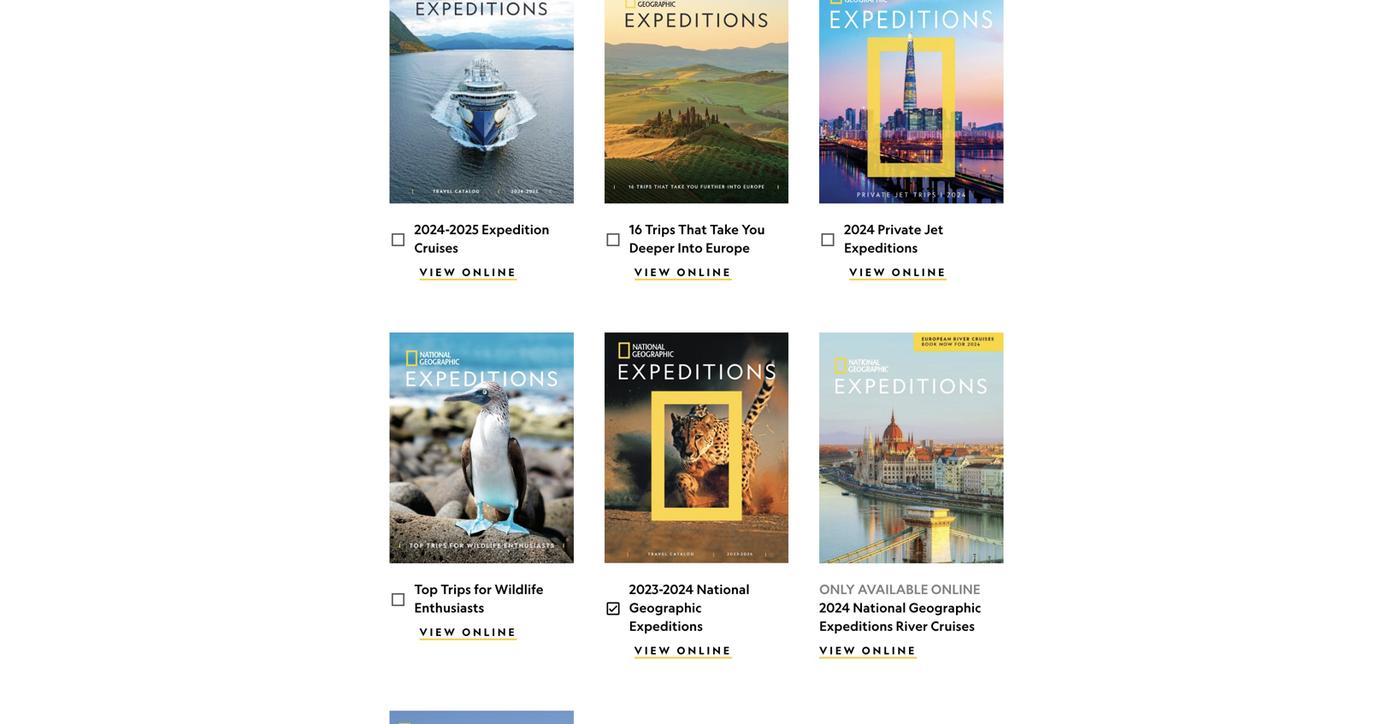 Task type: describe. For each thing, give the bounding box(es) containing it.
national inside only available online 2024 national geographic expeditions river cruises
[[853, 600, 906, 616]]

online for wildlife
[[462, 626, 517, 639]]

top trips for wildlife enthusiasts
[[414, 582, 543, 616]]

available
[[858, 582, 928, 597]]

jet
[[924, 221, 943, 237]]

16
[[629, 221, 642, 237]]

2024-
[[414, 221, 449, 237]]

for
[[474, 582, 492, 597]]

enthusiasts
[[414, 600, 484, 616]]

2023-2024 national geographic expeditions
[[629, 582, 750, 634]]

private
[[878, 221, 922, 237]]

view online link for wildlife
[[419, 626, 517, 640]]

expeditions inside only available online 2024 national geographic expeditions river cruises
[[819, 618, 893, 634]]

view online for geographic
[[634, 644, 732, 657]]

view for 2024-2025 expedition cruises
[[419, 266, 457, 279]]

top trips for wildlife enthusiasts button
[[390, 332, 574, 617]]

online for expeditions
[[892, 266, 947, 279]]

that
[[678, 221, 707, 237]]

deeper
[[629, 240, 675, 256]]

a national geographic expeditions catalog cover featuring a blue footed booby standing on a rock image
[[390, 332, 574, 564]]

2023-2024 national geographic expeditions button
[[604, 332, 789, 636]]

a national geographic expeditions catalog cover featuring the lotte world tower in seoul image
[[819, 0, 1004, 203]]

view online link for geographic
[[634, 644, 732, 659]]

view online for expeditions
[[849, 266, 947, 279]]

view online link for expeditions
[[849, 266, 947, 280]]

online for cruises
[[462, 266, 517, 279]]

into
[[678, 240, 703, 256]]

top
[[414, 582, 438, 597]]

river
[[896, 618, 928, 634]]

2024 private jet expeditions button
[[819, 0, 1004, 257]]

expeditions inside 2024 private jet expeditions
[[844, 240, 918, 256]]

online down river
[[862, 644, 917, 657]]

trips for top
[[441, 582, 471, 597]]

expeditions inside 2023-2024 national geographic expeditions
[[629, 618, 703, 634]]

16 trips that take you deeper into europe button
[[604, 0, 789, 257]]

view online down river
[[819, 644, 917, 657]]

view online link for cruises
[[419, 266, 517, 280]]

expedition
[[482, 221, 550, 237]]



Task type: locate. For each thing, give the bounding box(es) containing it.
view for top trips for wildlife enthusiasts
[[419, 626, 457, 639]]

0 horizontal spatial geographic
[[629, 600, 702, 616]]

national down available
[[853, 600, 906, 616]]

expeditions down only
[[819, 618, 893, 634]]

2024 inside 2023-2024 national geographic expeditions
[[663, 582, 694, 597]]

view online down 2023-2024 national geographic expeditions
[[634, 644, 732, 657]]

0 vertical spatial 2024
[[844, 221, 875, 237]]

2 geographic from the left
[[909, 600, 981, 616]]

view down 2024 private jet expeditions
[[849, 266, 887, 279]]

expeditions down 2023-
[[629, 618, 703, 634]]

2023-
[[629, 582, 663, 597]]

view for 2023-2024 national geographic expeditions
[[634, 644, 672, 657]]

2024-2025 expedition cruises
[[414, 221, 550, 256]]

2024 inside only available online 2024 national geographic expeditions river cruises
[[819, 600, 850, 616]]

view online for wildlife
[[419, 626, 517, 639]]

national
[[697, 582, 750, 597], [853, 600, 906, 616]]

view online down enthusiasts
[[419, 626, 517, 639]]

only
[[819, 582, 855, 597]]

online down 2023-2024 national geographic expeditions
[[677, 644, 732, 657]]

0 horizontal spatial cruises
[[414, 240, 458, 256]]

0 vertical spatial cruises
[[414, 240, 458, 256]]

view online link down river
[[819, 644, 917, 659]]

1 vertical spatial trips
[[441, 582, 471, 597]]

trips inside 16 trips that take you deeper into europe
[[645, 221, 675, 237]]

16 trips that take you deeper into europe
[[629, 221, 765, 256]]

online right available
[[931, 582, 980, 597]]

view online link for take
[[634, 266, 732, 280]]

you
[[742, 221, 765, 237]]

trips up deeper
[[645, 221, 675, 237]]

a national geographic expeditions catalog cover showing a castle surrounded by lush, green hills image
[[604, 0, 789, 203]]

view online link
[[419, 266, 517, 280], [634, 266, 732, 280], [849, 266, 947, 280], [419, 626, 517, 640], [634, 644, 732, 659], [819, 644, 917, 659]]

online for take
[[677, 266, 732, 279]]

view down 2023-2024 national geographic expeditions
[[634, 644, 672, 657]]

view for 16 trips that take you deeper into europe
[[634, 266, 672, 279]]

0 horizontal spatial trips
[[441, 582, 471, 597]]

cruises
[[414, 240, 458, 256], [931, 618, 975, 634]]

expeditions down private
[[844, 240, 918, 256]]

1 geographic from the left
[[629, 600, 702, 616]]

1 vertical spatial 2024
[[663, 582, 694, 597]]

view down enthusiasts
[[419, 626, 457, 639]]

view online down 'into'
[[634, 266, 732, 279]]

2025
[[449, 221, 479, 237]]

2024
[[844, 221, 875, 237], [663, 582, 694, 597], [819, 600, 850, 616]]

view
[[419, 266, 457, 279], [634, 266, 672, 279], [849, 266, 887, 279], [419, 626, 457, 639], [634, 644, 672, 657], [819, 644, 857, 657]]

trips for 16
[[645, 221, 675, 237]]

geographic
[[629, 600, 702, 616], [909, 600, 981, 616]]

view down only
[[819, 644, 857, 657]]

view online down 2024-2025 expedition cruises
[[419, 266, 517, 279]]

1 horizontal spatial trips
[[645, 221, 675, 237]]

view online link down 2024-2025 expedition cruises
[[419, 266, 517, 280]]

view online link down 2024 private jet expeditions
[[849, 266, 947, 280]]

online down top trips for wildlife enthusiasts
[[462, 626, 517, 639]]

2 vertical spatial 2024
[[819, 600, 850, 616]]

online inside only available online 2024 national geographic expeditions river cruises
[[931, 582, 980, 597]]

geographic down 2023-
[[629, 600, 702, 616]]

view down deeper
[[634, 266, 672, 279]]

wildlife
[[495, 582, 543, 597]]

a national geographic expeditions catalog cover featuring a ship sailing past snow covered mountains image
[[390, 0, 574, 203]]

view online link down 'into'
[[634, 266, 732, 280]]

1 vertical spatial national
[[853, 600, 906, 616]]

a national geographic journeys catalog cover featuring the mane of a zebra image
[[390, 711, 574, 724]]

view online for take
[[634, 266, 732, 279]]

cruises inside only available online 2024 national geographic expeditions river cruises
[[931, 618, 975, 634]]

2024 inside 2024 private jet expeditions
[[844, 221, 875, 237]]

expeditions
[[844, 240, 918, 256], [629, 618, 703, 634], [819, 618, 893, 634]]

2024 private jet expeditions
[[844, 221, 943, 256]]

geographic inside 2023-2024 national geographic expeditions
[[629, 600, 702, 616]]

trips up enthusiasts
[[441, 582, 471, 597]]

view online for cruises
[[419, 266, 517, 279]]

national inside 2023-2024 national geographic expeditions
[[697, 582, 750, 597]]

trips
[[645, 221, 675, 237], [441, 582, 471, 597]]

geographic inside only available online 2024 national geographic expeditions river cruises
[[909, 600, 981, 616]]

europe
[[706, 240, 750, 256]]

cruises right river
[[931, 618, 975, 634]]

view for 2024 private jet expeditions
[[849, 266, 887, 279]]

online
[[462, 266, 517, 279], [677, 266, 732, 279], [892, 266, 947, 279], [931, 582, 980, 597], [462, 626, 517, 639], [677, 644, 732, 657], [862, 644, 917, 657]]

online down 2024 private jet expeditions
[[892, 266, 947, 279]]

0 horizontal spatial national
[[697, 582, 750, 597]]

view online link down 2023-2024 national geographic expeditions
[[634, 644, 732, 659]]

a national geographic expeditions catalog cover featuring a cheetah running across a dirt plain image
[[604, 332, 789, 564]]

geographic up river
[[909, 600, 981, 616]]

1 vertical spatial cruises
[[931, 618, 975, 634]]

0 vertical spatial national
[[697, 582, 750, 597]]

online for geographic
[[677, 644, 732, 657]]

trips inside top trips for wildlife enthusiasts
[[441, 582, 471, 597]]

national right 2023-
[[697, 582, 750, 597]]

view down 2024- on the top left of the page
[[419, 266, 457, 279]]

cruises down 2024- on the top left of the page
[[414, 240, 458, 256]]

cruises inside 2024-2025 expedition cruises
[[414, 240, 458, 256]]

0 vertical spatial trips
[[645, 221, 675, 237]]

take
[[710, 221, 739, 237]]

view online down 2024 private jet expeditions
[[849, 266, 947, 279]]

1 horizontal spatial national
[[853, 600, 906, 616]]

1 horizontal spatial geographic
[[909, 600, 981, 616]]

2024-2025 expedition cruises button
[[390, 0, 574, 257]]

view online
[[419, 266, 517, 279], [634, 266, 732, 279], [849, 266, 947, 279], [419, 626, 517, 639], [634, 644, 732, 657], [819, 644, 917, 657]]

online down 'into'
[[677, 266, 732, 279]]

online down 2024-2025 expedition cruises
[[462, 266, 517, 279]]

view online link down enthusiasts
[[419, 626, 517, 640]]

1 horizontal spatial cruises
[[931, 618, 975, 634]]

only available online 2024 national geographic expeditions river cruises
[[819, 582, 981, 634]]

a national geographic expeditions catalog cover featuring the hungarian parliament building image
[[819, 332, 1004, 564]]



Task type: vqa. For each thing, say whether or not it's contained in the screenshot.
city
no



